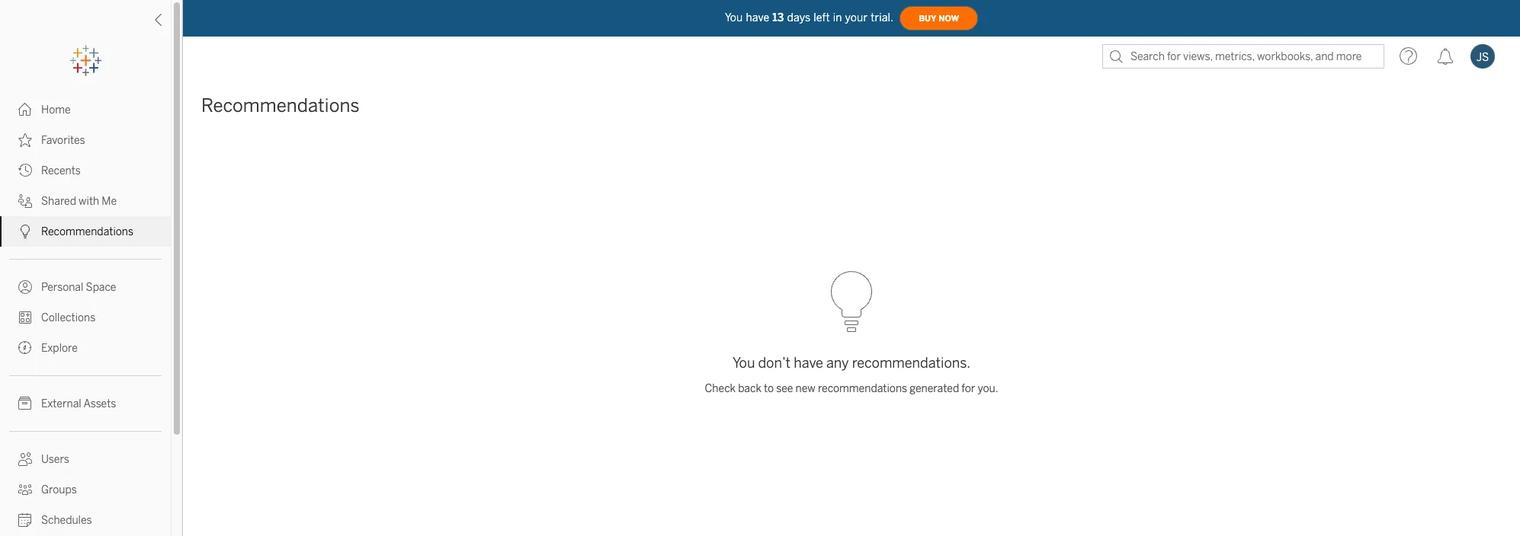 Task type: vqa. For each thing, say whether or not it's contained in the screenshot.
Buy
yes



Task type: locate. For each thing, give the bounding box(es) containing it.
by text only_f5he34f image left explore
[[18, 342, 32, 355]]

by text only_f5he34f image inside home link
[[18, 103, 32, 117]]

by text only_f5he34f image left shared
[[18, 194, 32, 208]]

users link
[[0, 444, 171, 475]]

schedules link
[[0, 505, 171, 536]]

recommendations link
[[0, 216, 171, 247]]

2 by text only_f5he34f image from the top
[[18, 281, 32, 294]]

space
[[86, 281, 116, 294]]

external assets
[[41, 398, 116, 411]]

by text only_f5he34f image for shared with me
[[18, 194, 32, 208]]

collections link
[[0, 303, 171, 333]]

check back to see new recommendations generated for you.
[[705, 383, 998, 396]]

1 horizontal spatial have
[[794, 355, 823, 372]]

by text only_f5he34f image inside explore link
[[18, 342, 32, 355]]

by text only_f5he34f image inside schedules link
[[18, 514, 32, 528]]

favorites link
[[0, 125, 171, 156]]

recents link
[[0, 156, 171, 186]]

external assets link
[[0, 389, 171, 419]]

by text only_f5he34f image left personal
[[18, 281, 32, 294]]

3 by text only_f5he34f image from the top
[[18, 342, 32, 355]]

by text only_f5he34f image left collections
[[18, 311, 32, 325]]

6 by text only_f5he34f image from the top
[[18, 514, 32, 528]]

don't
[[758, 355, 791, 372]]

by text only_f5he34f image left home
[[18, 103, 32, 117]]

1 vertical spatial recommendations
[[41, 226, 133, 239]]

1 horizontal spatial recommendations
[[201, 95, 359, 117]]

by text only_f5he34f image inside groups link
[[18, 483, 32, 497]]

you for you have 13 days left in your trial.
[[725, 11, 743, 24]]

1 vertical spatial you
[[733, 355, 755, 372]]

any
[[826, 355, 849, 372]]

0 horizontal spatial have
[[746, 11, 769, 24]]

4 by text only_f5he34f image from the top
[[18, 194, 32, 208]]

explore link
[[0, 333, 171, 364]]

5 by text only_f5he34f image from the top
[[18, 453, 32, 467]]

by text only_f5he34f image left favorites at the left of the page
[[18, 133, 32, 147]]

by text only_f5he34f image for collections
[[18, 311, 32, 325]]

you up back
[[733, 355, 755, 372]]

by text only_f5he34f image down shared with me link
[[18, 225, 32, 239]]

generated
[[910, 383, 959, 396]]

have up new
[[794, 355, 823, 372]]

recommendations
[[201, 95, 359, 117], [41, 226, 133, 239]]

have
[[746, 11, 769, 24], [794, 355, 823, 372]]

recents
[[41, 165, 81, 178]]

by text only_f5he34f image left users
[[18, 453, 32, 467]]

me
[[102, 195, 117, 208]]

schedules
[[41, 515, 92, 528]]

by text only_f5he34f image inside recommendations link
[[18, 225, 32, 239]]

by text only_f5he34f image inside personal space link
[[18, 281, 32, 294]]

by text only_f5he34f image inside recents link
[[18, 164, 32, 178]]

buy
[[919, 13, 936, 23]]

you left 13
[[725, 11, 743, 24]]

by text only_f5he34f image left groups
[[18, 483, 32, 497]]

by text only_f5he34f image left schedules
[[18, 514, 32, 528]]

by text only_f5he34f image inside external assets link
[[18, 397, 32, 411]]

by text only_f5he34f image
[[18, 225, 32, 239], [18, 281, 32, 294], [18, 342, 32, 355], [18, 397, 32, 411], [18, 453, 32, 467], [18, 514, 32, 528]]

shared with me
[[41, 195, 117, 208]]

1 by text only_f5he34f image from the top
[[18, 103, 32, 117]]

0 vertical spatial recommendations
[[201, 95, 359, 117]]

by text only_f5he34f image left external
[[18, 397, 32, 411]]

explore
[[41, 342, 78, 355]]

6 by text only_f5he34f image from the top
[[18, 483, 32, 497]]

by text only_f5he34f image inside shared with me link
[[18, 194, 32, 208]]

navigation panel element
[[0, 46, 171, 537]]

0 vertical spatial have
[[746, 11, 769, 24]]

by text only_f5he34f image inside users link
[[18, 453, 32, 467]]

recommendations.
[[852, 355, 970, 372]]

groups
[[41, 484, 77, 497]]

favorites
[[41, 134, 85, 147]]

left
[[814, 11, 830, 24]]

trial.
[[871, 11, 893, 24]]

new
[[796, 383, 815, 396]]

3 by text only_f5he34f image from the top
[[18, 164, 32, 178]]

0 vertical spatial you
[[725, 11, 743, 24]]

you
[[725, 11, 743, 24], [733, 355, 755, 372]]

1 by text only_f5he34f image from the top
[[18, 225, 32, 239]]

recommendations inside the main navigation. press the up and down arrow keys to access links. element
[[41, 226, 133, 239]]

by text only_f5he34f image for home
[[18, 103, 32, 117]]

by text only_f5he34f image for favorites
[[18, 133, 32, 147]]

by text only_f5he34f image inside collections link
[[18, 311, 32, 325]]

personal space
[[41, 281, 116, 294]]

2 by text only_f5he34f image from the top
[[18, 133, 32, 147]]

have left 13
[[746, 11, 769, 24]]

4 by text only_f5he34f image from the top
[[18, 397, 32, 411]]

5 by text only_f5he34f image from the top
[[18, 311, 32, 325]]

0 horizontal spatial recommendations
[[41, 226, 133, 239]]

by text only_f5he34f image
[[18, 103, 32, 117], [18, 133, 32, 147], [18, 164, 32, 178], [18, 194, 32, 208], [18, 311, 32, 325], [18, 483, 32, 497]]

by text only_f5he34f image inside the favorites link
[[18, 133, 32, 147]]

you for you don't have any recommendations.
[[733, 355, 755, 372]]

by text only_f5he34f image left recents
[[18, 164, 32, 178]]



Task type: describe. For each thing, give the bounding box(es) containing it.
by text only_f5he34f image for personal space
[[18, 281, 32, 294]]

home link
[[0, 95, 171, 125]]

personal
[[41, 281, 83, 294]]

by text only_f5he34f image for external assets
[[18, 397, 32, 411]]

for
[[962, 383, 975, 396]]

shared
[[41, 195, 76, 208]]

1 vertical spatial have
[[794, 355, 823, 372]]

by text only_f5he34f image for users
[[18, 453, 32, 467]]

buy now button
[[900, 6, 978, 30]]

to
[[764, 383, 774, 396]]

you have 13 days left in your trial.
[[725, 11, 893, 24]]

check
[[705, 383, 736, 396]]

by text only_f5he34f image for recents
[[18, 164, 32, 178]]

assets
[[83, 398, 116, 411]]

personal space link
[[0, 272, 171, 303]]

see
[[776, 383, 793, 396]]

Search for views, metrics, workbooks, and more text field
[[1102, 44, 1384, 69]]

home
[[41, 104, 71, 117]]

main navigation. press the up and down arrow keys to access links. element
[[0, 95, 171, 537]]

by text only_f5he34f image for schedules
[[18, 514, 32, 528]]

back
[[738, 383, 761, 396]]

groups link
[[0, 475, 171, 505]]

13
[[772, 11, 784, 24]]

you don't have any recommendations.
[[733, 355, 970, 372]]

by text only_f5he34f image for recommendations
[[18, 225, 32, 239]]

with
[[79, 195, 99, 208]]

by text only_f5he34f image for explore
[[18, 342, 32, 355]]

shared with me link
[[0, 186, 171, 216]]

your
[[845, 11, 868, 24]]

buy now
[[919, 13, 959, 23]]

you.
[[978, 383, 998, 396]]

recommendations
[[818, 383, 907, 396]]

collections
[[41, 312, 96, 325]]

external
[[41, 398, 81, 411]]

in
[[833, 11, 842, 24]]

days
[[787, 11, 811, 24]]

by text only_f5he34f image for groups
[[18, 483, 32, 497]]

users
[[41, 454, 69, 467]]

now
[[939, 13, 959, 23]]



